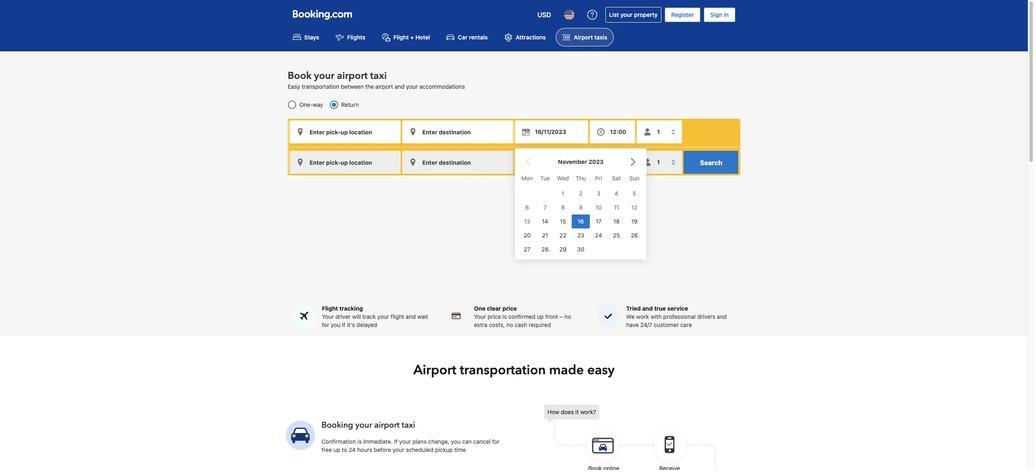 Task type: locate. For each thing, give the bounding box(es) containing it.
and
[[395, 83, 405, 90], [643, 305, 653, 312], [406, 314, 416, 321], [717, 314, 727, 321]]

0 vertical spatial price
[[503, 305, 517, 312]]

taxi for book
[[370, 69, 387, 83]]

25
[[613, 232, 620, 239]]

1 horizontal spatial booking airport taxi image
[[544, 405, 717, 471]]

flights
[[347, 34, 366, 41]]

4
[[615, 190, 618, 197]]

your inside flight tracking your driver will track your flight and wait for you if it's delayed
[[322, 314, 334, 321]]

is up costs,
[[503, 314, 507, 321]]

booking airport taxi image
[[544, 405, 717, 471], [286, 421, 315, 450]]

up up required
[[537, 314, 544, 321]]

30 button
[[572, 243, 590, 257]]

0 horizontal spatial booking airport taxi image
[[286, 421, 315, 450]]

and right 'drivers'
[[717, 314, 727, 321]]

you left the if
[[331, 322, 341, 329]]

0 vertical spatial is
[[503, 314, 507, 321]]

0 horizontal spatial your
[[322, 314, 334, 321]]

1 vertical spatial for
[[492, 439, 500, 446]]

and up the work
[[643, 305, 653, 312]]

taxi up the
[[370, 69, 387, 83]]

24 down 17 button
[[595, 232, 602, 239]]

14 button
[[536, 215, 554, 229]]

0 vertical spatial airport
[[574, 34, 593, 41]]

0 horizontal spatial airport
[[414, 362, 457, 380]]

up inside confirmation is immediate. if your plans change, you can cancel for free up to 24 hours before your scheduled pickup time
[[334, 447, 340, 454]]

the
[[365, 83, 374, 90]]

1 your from the left
[[322, 314, 334, 321]]

1 vertical spatial you
[[451, 439, 461, 446]]

flight left +
[[394, 34, 409, 41]]

0 vertical spatial for
[[322, 322, 329, 329]]

for inside flight tracking your driver will track your flight and wait for you if it's delayed
[[322, 322, 329, 329]]

0 vertical spatial taxi
[[370, 69, 387, 83]]

flight
[[391, 314, 404, 321]]

16 button
[[572, 215, 590, 229]]

airport
[[337, 69, 368, 83], [376, 83, 393, 90], [374, 420, 400, 431]]

you inside flight tracking your driver will track your flight and wait for you if it's delayed
[[331, 322, 341, 329]]

1 horizontal spatial 24
[[595, 232, 602, 239]]

27
[[524, 246, 531, 253]]

list your property
[[609, 11, 658, 18]]

hotel
[[416, 34, 430, 41]]

16/11/2023
[[535, 129, 566, 136]]

flight inside flight tracking your driver will track your flight and wait for you if it's delayed
[[322, 305, 338, 312]]

up left to
[[334, 447, 340, 454]]

scheduled
[[406, 447, 434, 454]]

no
[[565, 314, 571, 321], [507, 322, 513, 329]]

and left wait on the bottom left
[[406, 314, 416, 321]]

flight
[[394, 34, 409, 41], [322, 305, 338, 312]]

sun
[[629, 175, 640, 182]]

1 horizontal spatial for
[[492, 439, 500, 446]]

1 horizontal spatial taxi
[[402, 420, 415, 431]]

cancel
[[474, 439, 491, 446]]

flight for flight tracking your driver will track your flight and wait for you if it's delayed
[[322, 305, 338, 312]]

1 vertical spatial up
[[334, 447, 340, 454]]

1 horizontal spatial your
[[474, 314, 486, 321]]

18
[[613, 218, 620, 225]]

your left accommodations
[[406, 83, 418, 90]]

if
[[342, 322, 345, 329]]

22 button
[[554, 229, 572, 243]]

price down clear
[[488, 314, 501, 321]]

2 vertical spatial airport
[[374, 420, 400, 431]]

0 horizontal spatial 24
[[349, 447, 356, 454]]

track
[[363, 314, 376, 321]]

1 horizontal spatial airport
[[574, 34, 593, 41]]

7
[[544, 204, 547, 211]]

for left the if
[[322, 322, 329, 329]]

24
[[595, 232, 602, 239], [349, 447, 356, 454]]

transportation
[[302, 83, 340, 90], [460, 362, 546, 380]]

1 horizontal spatial you
[[451, 439, 461, 446]]

taxi
[[370, 69, 387, 83], [402, 420, 415, 431]]

tried
[[627, 305, 641, 312]]

1 horizontal spatial flight
[[394, 34, 409, 41]]

airport inside airport taxis link
[[574, 34, 593, 41]]

list
[[609, 11, 619, 18]]

1 vertical spatial 24
[[349, 447, 356, 454]]

airport up if
[[374, 420, 400, 431]]

1 vertical spatial airport
[[376, 83, 393, 90]]

27 button
[[518, 243, 536, 257]]

1 vertical spatial is
[[358, 439, 362, 446]]

how
[[548, 409, 560, 416]]

0 horizontal spatial you
[[331, 322, 341, 329]]

booking
[[322, 420, 353, 431]]

required
[[529, 322, 551, 329]]

work?
[[581, 409, 596, 416]]

25 button
[[608, 229, 626, 243]]

24 right to
[[349, 447, 356, 454]]

your
[[322, 314, 334, 321], [474, 314, 486, 321]]

search
[[700, 159, 723, 167]]

taxi inside book your airport taxi easy transportation between the airport and your accommodations
[[370, 69, 387, 83]]

and inside book your airport taxi easy transportation between the airport and your accommodations
[[395, 83, 405, 90]]

your left driver on the bottom left
[[322, 314, 334, 321]]

attractions link
[[498, 28, 553, 47]]

0 vertical spatial up
[[537, 314, 544, 321]]

book
[[288, 69, 312, 83]]

airport right the
[[376, 83, 393, 90]]

confirmed
[[509, 314, 536, 321]]

taxi up plans
[[402, 420, 415, 431]]

1 horizontal spatial price
[[503, 305, 517, 312]]

mon
[[521, 175, 533, 182]]

up inside one clear price your price is confirmed up front – no extra costs, no cash required
[[537, 314, 544, 321]]

hours
[[357, 447, 372, 454]]

your
[[621, 11, 633, 18], [314, 69, 335, 83], [406, 83, 418, 90], [378, 314, 389, 321], [355, 420, 372, 431], [399, 439, 411, 446], [393, 447, 405, 454]]

10
[[596, 204, 602, 211]]

1 vertical spatial flight
[[322, 305, 338, 312]]

0 vertical spatial you
[[331, 322, 341, 329]]

1 vertical spatial price
[[488, 314, 501, 321]]

wait
[[417, 314, 428, 321]]

book your airport taxi easy transportation between the airport and your accommodations
[[288, 69, 465, 90]]

1 vertical spatial taxi
[[402, 420, 415, 431]]

your right the track
[[378, 314, 389, 321]]

you up time
[[451, 439, 461, 446]]

airport taxis link
[[556, 28, 614, 47]]

price
[[503, 305, 517, 312], [488, 314, 501, 321]]

for inside confirmation is immediate. if your plans change, you can cancel for free up to 24 hours before your scheduled pickup time
[[492, 439, 500, 446]]

0 vertical spatial transportation
[[302, 83, 340, 90]]

0 vertical spatial 24
[[595, 232, 602, 239]]

for
[[322, 322, 329, 329], [492, 439, 500, 446]]

1 vertical spatial airport
[[414, 362, 457, 380]]

tracking
[[340, 305, 363, 312]]

for for confirmation is immediate. if your plans change, you can cancel for free up to 24 hours before your scheduled pickup time
[[492, 439, 500, 446]]

between
[[341, 83, 364, 90]]

12:00 button
[[590, 121, 636, 144]]

flight + hotel link
[[376, 28, 437, 47]]

2 your from the left
[[474, 314, 486, 321]]

your down one
[[474, 314, 486, 321]]

0 horizontal spatial flight
[[322, 305, 338, 312]]

0 horizontal spatial for
[[322, 322, 329, 329]]

1 horizontal spatial is
[[503, 314, 507, 321]]

0 vertical spatial airport
[[337, 69, 368, 83]]

price up confirmed
[[503, 305, 517, 312]]

19 button
[[626, 215, 643, 229]]

17
[[596, 218, 602, 225]]

airport up between at top left
[[337, 69, 368, 83]]

with
[[651, 314, 662, 321]]

no left cash
[[507, 322, 513, 329]]

professional
[[664, 314, 696, 321]]

–
[[560, 314, 563, 321]]

0 horizontal spatial transportation
[[302, 83, 340, 90]]

14
[[542, 218, 548, 225]]

is up "hours" on the bottom
[[358, 439, 362, 446]]

no right –
[[565, 314, 571, 321]]

register link
[[665, 7, 701, 22]]

your right list
[[621, 11, 633, 18]]

0 vertical spatial flight
[[394, 34, 409, 41]]

0 horizontal spatial taxi
[[370, 69, 387, 83]]

up
[[537, 314, 544, 321], [334, 447, 340, 454]]

0 horizontal spatial price
[[488, 314, 501, 321]]

and right the
[[395, 83, 405, 90]]

0 horizontal spatial no
[[507, 322, 513, 329]]

airport for airport transportation made easy
[[414, 362, 457, 380]]

list your property link
[[606, 7, 662, 23]]

tue
[[540, 175, 550, 182]]

plans
[[413, 439, 427, 446]]

for right cancel
[[492, 439, 500, 446]]

tried and true service we work with professional drivers and have 24/7 customer care
[[627, 305, 727, 329]]

18 button
[[608, 215, 626, 229]]

5
[[633, 190, 636, 197]]

usd button
[[533, 5, 556, 25]]

0 horizontal spatial up
[[334, 447, 340, 454]]

1 horizontal spatial up
[[537, 314, 544, 321]]

one
[[474, 305, 486, 312]]

1 vertical spatial no
[[507, 322, 513, 329]]

your right if
[[399, 439, 411, 446]]

flight up driver on the bottom left
[[322, 305, 338, 312]]

for for flight tracking your driver will track your flight and wait for you if it's delayed
[[322, 322, 329, 329]]

car
[[458, 34, 468, 41]]

wed
[[557, 175, 569, 182]]

airport for airport taxis
[[574, 34, 593, 41]]

front
[[546, 314, 558, 321]]

it
[[576, 409, 579, 416]]

care
[[681, 322, 692, 329]]

0 vertical spatial no
[[565, 314, 571, 321]]

1 horizontal spatial transportation
[[460, 362, 546, 380]]

0 horizontal spatial is
[[358, 439, 362, 446]]

your up immediate.
[[355, 420, 372, 431]]



Task type: describe. For each thing, give the bounding box(es) containing it.
rentals
[[469, 34, 488, 41]]

20
[[524, 232, 531, 239]]

cash
[[515, 322, 528, 329]]

sign in
[[711, 11, 729, 18]]

12:00
[[610, 129, 627, 136]]

can
[[462, 439, 472, 446]]

search button
[[684, 151, 739, 174]]

23/11/2023
[[535, 159, 567, 166]]

airport transportation made easy
[[414, 362, 615, 380]]

thu
[[576, 175, 586, 182]]

22
[[560, 232, 566, 239]]

easy
[[588, 362, 615, 380]]

pickup
[[435, 447, 453, 454]]

to
[[342, 447, 347, 454]]

booking.com online hotel reservations image
[[293, 10, 352, 20]]

15
[[560, 218, 566, 225]]

driver
[[336, 314, 351, 321]]

and inside flight tracking your driver will track your flight and wait for you if it's delayed
[[406, 314, 416, 321]]

21
[[542, 232, 548, 239]]

28
[[542, 246, 549, 253]]

stays link
[[286, 28, 326, 47]]

attractions
[[516, 34, 546, 41]]

fri
[[595, 175, 602, 182]]

11
[[614, 204, 619, 211]]

flight tracking your driver will track your flight and wait for you if it's delayed
[[322, 305, 428, 329]]

extra
[[474, 322, 488, 329]]

customer
[[654, 322, 679, 329]]

21 button
[[536, 229, 554, 243]]

transportation inside book your airport taxi easy transportation between the airport and your accommodations
[[302, 83, 340, 90]]

20 button
[[518, 229, 536, 243]]

6
[[525, 204, 529, 211]]

immediate.
[[363, 439, 393, 446]]

car rentals link
[[440, 28, 495, 47]]

flights link
[[329, 28, 372, 47]]

flight + hotel
[[394, 34, 430, 41]]

you inside confirmation is immediate. if your plans change, you can cancel for free up to 24 hours before your scheduled pickup time
[[451, 439, 461, 446]]

24 inside confirmation is immediate. if your plans change, you can cancel for free up to 24 hours before your scheduled pickup time
[[349, 447, 356, 454]]

way
[[313, 101, 323, 108]]

24/7
[[641, 322, 653, 329]]

made
[[549, 362, 584, 380]]

if
[[394, 439, 398, 446]]

+
[[410, 34, 414, 41]]

one-way
[[299, 101, 323, 108]]

Enter destination text field
[[402, 121, 513, 144]]

15 button
[[554, 215, 572, 229]]

property
[[634, 11, 658, 18]]

1 horizontal spatial no
[[565, 314, 571, 321]]

2
[[579, 190, 583, 197]]

8
[[561, 204, 565, 211]]

in
[[724, 11, 729, 18]]

23 button
[[572, 229, 590, 243]]

flight for flight + hotel
[[394, 34, 409, 41]]

1 vertical spatial transportation
[[460, 362, 546, 380]]

service
[[668, 305, 688, 312]]

29 button
[[554, 243, 572, 257]]

confirmation is immediate. if your plans change, you can cancel for free up to 24 hours before your scheduled pickup time
[[322, 439, 500, 454]]

is inside confirmation is immediate. if your plans change, you can cancel for free up to 24 hours before your scheduled pickup time
[[358, 439, 362, 446]]

airport for book
[[337, 69, 368, 83]]

have
[[627, 322, 639, 329]]

easy
[[288, 83, 300, 90]]

booking your airport taxi
[[322, 420, 415, 431]]

we
[[627, 314, 635, 321]]

9
[[579, 204, 583, 211]]

delayed
[[357, 322, 377, 329]]

clear
[[487, 305, 501, 312]]

drivers
[[698, 314, 716, 321]]

one clear price your price is confirmed up front – no extra costs, no cash required
[[474, 305, 571, 329]]

your inside flight tracking your driver will track your flight and wait for you if it's delayed
[[378, 314, 389, 321]]

work
[[637, 314, 649, 321]]

your right book on the left top of page
[[314, 69, 335, 83]]

taxi for booking
[[402, 420, 415, 431]]

28 button
[[536, 243, 554, 257]]

usd
[[538, 11, 551, 19]]

will
[[352, 314, 361, 321]]

Enter pick-up location text field
[[290, 121, 401, 144]]

free
[[322, 447, 332, 454]]

car rentals
[[458, 34, 488, 41]]

one-
[[299, 101, 313, 108]]

airport for booking
[[374, 420, 400, 431]]

your inside one clear price your price is confirmed up front – no extra costs, no cash required
[[474, 314, 486, 321]]

november 2023
[[558, 159, 604, 166]]

24 button
[[590, 229, 608, 243]]

sat
[[612, 175, 621, 182]]

12
[[631, 204, 637, 211]]

confirmation
[[322, 439, 356, 446]]

is inside one clear price your price is confirmed up front – no extra costs, no cash required
[[503, 314, 507, 321]]

time
[[455, 447, 466, 454]]

24 inside button
[[595, 232, 602, 239]]

your down if
[[393, 447, 405, 454]]

november
[[558, 159, 587, 166]]

23/11/2023 button
[[515, 151, 589, 174]]



Task type: vqa. For each thing, say whether or not it's contained in the screenshot.
gbp
no



